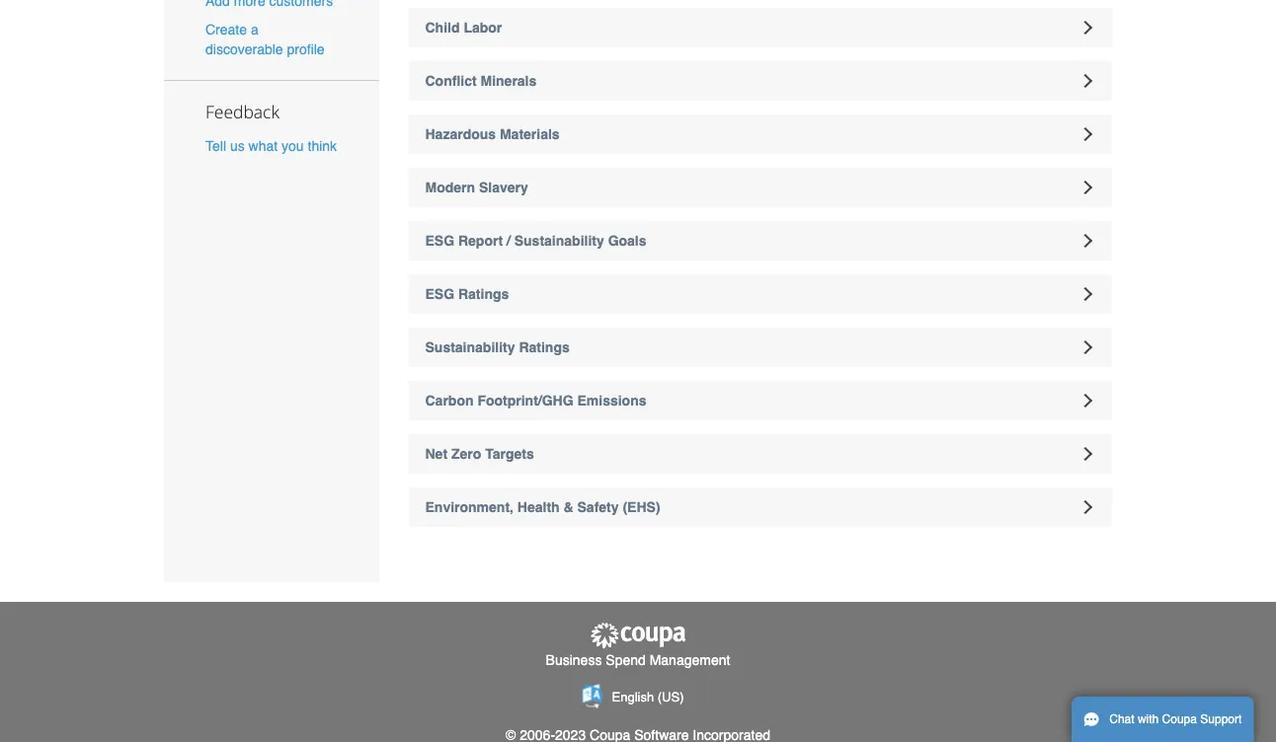 Task type: locate. For each thing, give the bounding box(es) containing it.
conflict
[[425, 74, 477, 89]]

1 vertical spatial ratings
[[519, 340, 570, 356]]

modern
[[425, 180, 475, 196]]

carbon footprint/ghg emissions heading
[[408, 382, 1112, 421]]

1 vertical spatial esg
[[425, 287, 454, 303]]

business spend management
[[546, 653, 730, 669]]

report
[[458, 234, 503, 249]]

ratings up carbon footprint/ghg emissions
[[519, 340, 570, 356]]

esg left report
[[425, 234, 454, 249]]

discoverable
[[205, 42, 283, 58]]

support
[[1200, 713, 1242, 727]]

footprint/ghg
[[477, 394, 573, 410]]

esg
[[425, 234, 454, 249], [425, 287, 454, 303]]

0 vertical spatial sustainability
[[514, 234, 604, 249]]

tell us what you think
[[205, 139, 337, 154]]

child labor heading
[[408, 8, 1112, 48]]

esg report / sustainability goals
[[425, 234, 647, 249]]

environment, health & safety (ehs)
[[425, 500, 660, 516]]

net zero targets
[[425, 447, 534, 463]]

conflict minerals button
[[408, 62, 1112, 101]]

sustainability right /
[[514, 234, 604, 249]]

hazardous materials heading
[[408, 115, 1112, 155]]

carbon
[[425, 394, 474, 410]]

1 vertical spatial sustainability
[[425, 340, 515, 356]]

sustainability ratings
[[425, 340, 570, 356]]

english
[[612, 691, 654, 706]]

you
[[282, 139, 304, 154]]

0 horizontal spatial ratings
[[458, 287, 509, 303]]

sustainability ratings heading
[[408, 329, 1112, 368]]

english (us)
[[612, 691, 684, 706]]

esg inside dropdown button
[[425, 234, 454, 249]]

1 esg from the top
[[425, 234, 454, 249]]

spend
[[606, 653, 646, 669]]

modern slavery heading
[[408, 169, 1112, 208]]

0 vertical spatial ratings
[[458, 287, 509, 303]]

modern slavery
[[425, 180, 528, 196]]

sustainability
[[514, 234, 604, 249], [425, 340, 515, 356]]

hazardous
[[425, 127, 496, 143]]

1 horizontal spatial ratings
[[519, 340, 570, 356]]

esg inside dropdown button
[[425, 287, 454, 303]]

slavery
[[479, 180, 528, 196]]

sustainability inside esg report / sustainability goals dropdown button
[[514, 234, 604, 249]]

coupa supplier portal image
[[589, 623, 687, 651]]

net
[[425, 447, 447, 463]]

esg for esg report / sustainability goals
[[425, 234, 454, 249]]

chat
[[1109, 713, 1134, 727]]

feedback
[[205, 101, 279, 124]]

esg up the sustainability ratings
[[425, 287, 454, 303]]

child labor
[[425, 20, 502, 36]]

2 esg from the top
[[425, 287, 454, 303]]

conflict minerals heading
[[408, 62, 1112, 101]]

/
[[507, 234, 511, 249]]

with
[[1138, 713, 1159, 727]]

targets
[[485, 447, 534, 463]]

(ehs)
[[623, 500, 660, 516]]

child labor button
[[408, 8, 1112, 48]]

0 vertical spatial esg
[[425, 234, 454, 249]]

ratings
[[458, 287, 509, 303], [519, 340, 570, 356]]

esg report / sustainability goals heading
[[408, 222, 1112, 261]]

ratings inside sustainability ratings dropdown button
[[519, 340, 570, 356]]

chat with coupa support button
[[1072, 697, 1254, 743]]

ratings down report
[[458, 287, 509, 303]]

create a discoverable profile link
[[205, 22, 325, 58]]

ratings for sustainability ratings
[[519, 340, 570, 356]]

sustainability down the esg ratings
[[425, 340, 515, 356]]

safety
[[577, 500, 619, 516]]

tell
[[205, 139, 226, 154]]

ratings inside esg ratings dropdown button
[[458, 287, 509, 303]]



Task type: describe. For each thing, give the bounding box(es) containing it.
profile
[[287, 42, 325, 58]]

net zero targets button
[[408, 435, 1112, 475]]

create a discoverable profile
[[205, 22, 325, 58]]

ratings for esg ratings
[[458, 287, 509, 303]]

materials
[[500, 127, 560, 143]]

create
[[205, 22, 247, 38]]

sustainability inside sustainability ratings dropdown button
[[425, 340, 515, 356]]

business
[[546, 653, 602, 669]]

what
[[248, 139, 278, 154]]

carbon footprint/ghg emissions button
[[408, 382, 1112, 421]]

&
[[564, 500, 574, 516]]

environment, health & safety (ehs) heading
[[408, 489, 1112, 528]]

esg ratings
[[425, 287, 509, 303]]

conflict minerals
[[425, 74, 537, 89]]

esg report / sustainability goals button
[[408, 222, 1112, 261]]

goals
[[608, 234, 647, 249]]

(us)
[[658, 691, 684, 706]]

net zero targets heading
[[408, 435, 1112, 475]]

think
[[308, 139, 337, 154]]

environment,
[[425, 500, 514, 516]]

child
[[425, 20, 460, 36]]

management
[[650, 653, 730, 669]]

esg for esg ratings
[[425, 287, 454, 303]]

us
[[230, 139, 245, 154]]

zero
[[451, 447, 481, 463]]

tell us what you think button
[[205, 137, 337, 156]]

environment, health & safety (ehs) button
[[408, 489, 1112, 528]]

esg ratings heading
[[408, 275, 1112, 315]]

minerals
[[481, 74, 537, 89]]

hazardous materials button
[[408, 115, 1112, 155]]

chat with coupa support
[[1109, 713, 1242, 727]]

modern slavery button
[[408, 169, 1112, 208]]

a
[[251, 22, 258, 38]]

esg ratings button
[[408, 275, 1112, 315]]

coupa
[[1162, 713, 1197, 727]]

sustainability ratings button
[[408, 329, 1112, 368]]

hazardous materials
[[425, 127, 560, 143]]

carbon footprint/ghg emissions
[[425, 394, 646, 410]]

health
[[517, 500, 560, 516]]

labor
[[464, 20, 502, 36]]

emissions
[[577, 394, 646, 410]]



Task type: vqa. For each thing, say whether or not it's contained in the screenshot.
the bottom Ratings
yes



